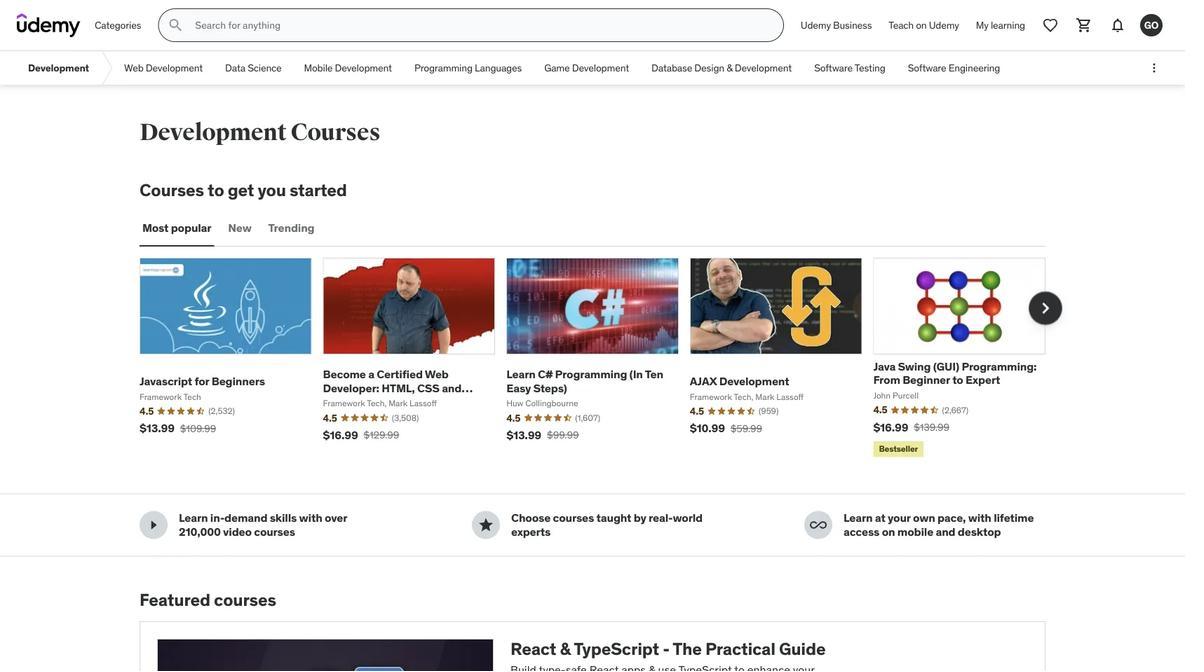 Task type: describe. For each thing, give the bounding box(es) containing it.
wishlist image
[[1042, 17, 1059, 34]]

typescript
[[574, 639, 659, 660]]

1 vertical spatial courses
[[140, 180, 204, 201]]

desktop
[[958, 525, 1001, 539]]

popular
[[171, 221, 211, 235]]

science
[[248, 61, 282, 74]]

languages
[[475, 61, 522, 74]]

java swing (gui) programming: from beginner to expert
[[873, 360, 1037, 388]]

development inside development link
[[28, 61, 89, 74]]

ten
[[645, 368, 663, 382]]

react
[[510, 639, 556, 660]]

become a certified web developer: html, css and javascript
[[323, 368, 462, 409]]

shopping cart with 0 items image
[[1076, 17, 1092, 34]]

html,
[[382, 381, 415, 395]]

programming inside "learn c# programming (in ten easy steps)"
[[555, 368, 627, 382]]

-
[[663, 639, 670, 660]]

software engineering
[[908, 61, 1000, 74]]

programming languages
[[414, 61, 522, 74]]

choose
[[511, 511, 551, 526]]

ajax development
[[690, 374, 789, 389]]

by
[[634, 511, 646, 526]]

at
[[875, 511, 885, 526]]

mobile development link
[[293, 51, 403, 85]]

0 vertical spatial web
[[124, 61, 143, 74]]

javascript for beginners
[[140, 374, 265, 389]]

over
[[325, 511, 347, 526]]

a
[[368, 368, 374, 382]]

ajax
[[690, 374, 717, 389]]

choose courses taught by real-world experts
[[511, 511, 703, 539]]

for
[[195, 374, 209, 389]]

design
[[694, 61, 724, 74]]

become
[[323, 368, 366, 382]]

software testing
[[814, 61, 885, 74]]

udemy business
[[801, 19, 872, 31]]

courses inside "learn in-demand skills with over 210,000 video courses"
[[254, 525, 295, 539]]

database
[[651, 61, 692, 74]]

udemy business link
[[792, 8, 880, 42]]

0 horizontal spatial &
[[560, 639, 571, 660]]

started
[[290, 180, 347, 201]]

own
[[913, 511, 935, 526]]

video
[[223, 525, 252, 539]]

courses for featured courses
[[214, 590, 276, 611]]

certified
[[377, 368, 423, 382]]

beginners
[[212, 374, 265, 389]]

development inside game development link
[[572, 61, 629, 74]]

you
[[258, 180, 286, 201]]

swing
[[898, 360, 931, 374]]

from
[[873, 373, 900, 388]]

software testing link
[[803, 51, 897, 85]]

mobile
[[897, 525, 933, 539]]

development inside carousel element
[[719, 374, 789, 389]]

medium image for learn at your own pace, with lifetime access on mobile and desktop
[[810, 517, 827, 534]]

data science
[[225, 61, 282, 74]]

to inside java swing (gui) programming: from beginner to expert
[[952, 373, 963, 388]]

udemy image
[[17, 13, 81, 37]]

java swing (gui) programming: from beginner to expert link
[[873, 360, 1037, 388]]

development courses
[[140, 118, 380, 147]]

steps)
[[533, 381, 567, 395]]

with inside learn at your own pace, with lifetime access on mobile and desktop
[[968, 511, 991, 526]]

developer:
[[323, 381, 379, 395]]

software for software testing
[[814, 61, 853, 74]]

experts
[[511, 525, 550, 539]]

trending button
[[265, 212, 317, 245]]

demand
[[224, 511, 267, 526]]

development inside database design & development link
[[735, 61, 792, 74]]

teach on udemy link
[[880, 8, 967, 42]]

2 udemy from the left
[[929, 19, 959, 31]]

teach on udemy
[[889, 19, 959, 31]]

most
[[142, 221, 169, 235]]

game
[[544, 61, 570, 74]]

get
[[228, 180, 254, 201]]

medium image for learn in-demand skills with over 210,000 video courses
[[145, 517, 162, 534]]

beginner
[[903, 373, 950, 388]]

programming languages link
[[403, 51, 533, 85]]

go link
[[1135, 8, 1168, 42]]

1 horizontal spatial &
[[727, 61, 732, 74]]

1 horizontal spatial courses
[[291, 118, 380, 147]]

game development link
[[533, 51, 640, 85]]

courses for choose courses taught by real-world experts
[[553, 511, 594, 526]]

in-
[[210, 511, 224, 526]]

game development
[[544, 61, 629, 74]]

learn for learn in-demand skills with over 210,000 video courses
[[179, 511, 208, 526]]

go
[[1144, 19, 1159, 31]]

database design & development link
[[640, 51, 803, 85]]

learn for learn at your own pace, with lifetime access on mobile and desktop
[[844, 511, 873, 526]]

new
[[228, 221, 251, 235]]

development up the "get"
[[140, 118, 286, 147]]



Task type: locate. For each thing, give the bounding box(es) containing it.
and right own
[[936, 525, 955, 539]]

learn
[[506, 368, 535, 382], [179, 511, 208, 526], [844, 511, 873, 526]]

1 horizontal spatial programming
[[555, 368, 627, 382]]

& right design
[[727, 61, 732, 74]]

mobile development
[[304, 61, 392, 74]]

1 horizontal spatial on
[[916, 19, 927, 31]]

your
[[888, 511, 911, 526]]

access
[[844, 525, 880, 539]]

1 horizontal spatial to
[[952, 373, 963, 388]]

courses left taught
[[553, 511, 594, 526]]

udemy left my
[[929, 19, 959, 31]]

1 vertical spatial to
[[952, 373, 963, 388]]

0 horizontal spatial and
[[442, 381, 462, 395]]

java
[[873, 360, 896, 374]]

and inside become a certified web developer: html, css and javascript
[[442, 381, 462, 395]]

0 horizontal spatial to
[[208, 180, 224, 201]]

1 horizontal spatial udemy
[[929, 19, 959, 31]]

1 udemy from the left
[[801, 19, 831, 31]]

0 horizontal spatial software
[[814, 61, 853, 74]]

(in
[[629, 368, 643, 382]]

medium image left "210,000"
[[145, 517, 162, 534]]

with right pace,
[[968, 511, 991, 526]]

arrow pointing to subcategory menu links image
[[100, 51, 113, 85]]

taught
[[596, 511, 631, 526]]

on right teach
[[916, 19, 927, 31]]

Search for anything text field
[[192, 13, 766, 37]]

on inside learn at your own pace, with lifetime access on mobile and desktop
[[882, 525, 895, 539]]

1 horizontal spatial with
[[968, 511, 991, 526]]

world
[[673, 511, 703, 526]]

courses to get you started
[[140, 180, 347, 201]]

learn left c#
[[506, 368, 535, 382]]

learn for learn c# programming (in ten easy steps)
[[506, 368, 535, 382]]

software left testing
[[814, 61, 853, 74]]

notifications image
[[1109, 17, 1126, 34]]

featured
[[140, 590, 210, 611]]

guide
[[779, 639, 826, 660]]

0 vertical spatial &
[[727, 61, 732, 74]]

my learning
[[976, 19, 1025, 31]]

development inside mobile development link
[[335, 61, 392, 74]]

development link
[[17, 51, 100, 85]]

web right arrow pointing to subcategory menu links image
[[124, 61, 143, 74]]

2 horizontal spatial learn
[[844, 511, 873, 526]]

0 horizontal spatial on
[[882, 525, 895, 539]]

1 horizontal spatial web
[[425, 368, 449, 382]]

0 vertical spatial courses
[[291, 118, 380, 147]]

learn c# programming (in ten easy steps) link
[[506, 368, 663, 395]]

0 vertical spatial to
[[208, 180, 224, 201]]

business
[[833, 19, 872, 31]]

to left the "get"
[[208, 180, 224, 201]]

1 horizontal spatial learn
[[506, 368, 535, 382]]

become a certified web developer: html, css and javascript link
[[323, 368, 473, 409]]

most popular button
[[140, 212, 214, 245]]

my
[[976, 19, 988, 31]]

web right certified
[[425, 368, 449, 382]]

development right mobile on the left top of the page
[[335, 61, 392, 74]]

1 horizontal spatial medium image
[[810, 517, 827, 534]]

1 vertical spatial programming
[[555, 368, 627, 382]]

expert
[[966, 373, 1000, 388]]

1 vertical spatial &
[[560, 639, 571, 660]]

& right 'react'
[[560, 639, 571, 660]]

learn at your own pace, with lifetime access on mobile and desktop
[[844, 511, 1034, 539]]

udemy left business
[[801, 19, 831, 31]]

learn inside "learn c# programming (in ten easy steps)"
[[506, 368, 535, 382]]

and
[[442, 381, 462, 395], [936, 525, 955, 539]]

with inside "learn in-demand skills with over 210,000 video courses"
[[299, 511, 322, 526]]

categories button
[[86, 8, 150, 42]]

development right the "ajax" at bottom
[[719, 374, 789, 389]]

210,000
[[179, 525, 221, 539]]

learn inside "learn in-demand skills with over 210,000 video courses"
[[179, 511, 208, 526]]

courses
[[291, 118, 380, 147], [140, 180, 204, 201]]

1 horizontal spatial software
[[908, 61, 946, 74]]

web inside become a certified web developer: html, css and javascript
[[425, 368, 449, 382]]

ajax development link
[[690, 374, 789, 389]]

0 horizontal spatial with
[[299, 511, 322, 526]]

and inside learn at your own pace, with lifetime access on mobile and desktop
[[936, 525, 955, 539]]

engineering
[[948, 61, 1000, 74]]

data science link
[[214, 51, 293, 85]]

to
[[208, 180, 224, 201], [952, 373, 963, 388]]

0 horizontal spatial learn
[[179, 511, 208, 526]]

courses down video
[[214, 590, 276, 611]]

skills
[[270, 511, 297, 526]]

0 horizontal spatial medium image
[[145, 517, 162, 534]]

practical
[[705, 639, 775, 660]]

the
[[673, 639, 702, 660]]

testing
[[855, 61, 885, 74]]

react & typescript - the practical guide link
[[140, 622, 1045, 672]]

development down udemy image
[[28, 61, 89, 74]]

learning
[[991, 19, 1025, 31]]

react & typescript - the practical guide
[[510, 639, 826, 660]]

web development
[[124, 61, 203, 74]]

pace,
[[937, 511, 966, 526]]

udemy
[[801, 19, 831, 31], [929, 19, 959, 31]]

1 vertical spatial web
[[425, 368, 449, 382]]

software engineering link
[[897, 51, 1011, 85]]

learn left in-
[[179, 511, 208, 526]]

and right css
[[442, 381, 462, 395]]

to left expert
[[952, 373, 963, 388]]

software
[[814, 61, 853, 74], [908, 61, 946, 74]]

1 software from the left
[[814, 61, 853, 74]]

0 vertical spatial and
[[442, 381, 462, 395]]

2 software from the left
[[908, 61, 946, 74]]

programming left languages
[[414, 61, 473, 74]]

courses right video
[[254, 525, 295, 539]]

1 medium image from the left
[[145, 517, 162, 534]]

medium image
[[145, 517, 162, 534], [810, 517, 827, 534]]

programming left (in
[[555, 368, 627, 382]]

with left over
[[299, 511, 322, 526]]

c#
[[538, 368, 553, 382]]

courses inside choose courses taught by real-world experts
[[553, 511, 594, 526]]

0 vertical spatial on
[[916, 19, 927, 31]]

0 horizontal spatial courses
[[140, 180, 204, 201]]

development
[[28, 61, 89, 74], [146, 61, 203, 74], [335, 61, 392, 74], [572, 61, 629, 74], [735, 61, 792, 74], [140, 118, 286, 147], [719, 374, 789, 389]]

0 vertical spatial programming
[[414, 61, 473, 74]]

software down the 'teach on udemy' link
[[908, 61, 946, 74]]

2 with from the left
[[968, 511, 991, 526]]

mobile
[[304, 61, 333, 74]]

programming:
[[962, 360, 1037, 374]]

&
[[727, 61, 732, 74], [560, 639, 571, 660]]

courses up started
[[291, 118, 380, 147]]

javascript for beginners link
[[140, 374, 265, 389]]

medium image left access
[[810, 517, 827, 534]]

javascript
[[323, 394, 377, 409]]

real-
[[649, 511, 673, 526]]

0 horizontal spatial udemy
[[801, 19, 831, 31]]

(gui)
[[933, 360, 959, 374]]

on left 'mobile'
[[882, 525, 895, 539]]

next image
[[1034, 297, 1057, 320]]

1 vertical spatial and
[[936, 525, 955, 539]]

development right game
[[572, 61, 629, 74]]

database design & development
[[651, 61, 792, 74]]

1 horizontal spatial and
[[936, 525, 955, 539]]

trending
[[268, 221, 314, 235]]

medium image
[[478, 517, 494, 534]]

categories
[[95, 19, 141, 31]]

with
[[299, 511, 322, 526], [968, 511, 991, 526]]

learn in-demand skills with over 210,000 video courses
[[179, 511, 347, 539]]

lifetime
[[994, 511, 1034, 526]]

my learning link
[[967, 8, 1034, 42]]

0 horizontal spatial web
[[124, 61, 143, 74]]

learn left at
[[844, 511, 873, 526]]

carousel element
[[140, 258, 1062, 460]]

courses up most popular
[[140, 180, 204, 201]]

more subcategory menu links image
[[1147, 61, 1161, 75]]

new button
[[225, 212, 254, 245]]

learn c# programming (in ten easy steps)
[[506, 368, 663, 395]]

2 medium image from the left
[[810, 517, 827, 534]]

easy
[[506, 381, 531, 395]]

software for software engineering
[[908, 61, 946, 74]]

0 horizontal spatial programming
[[414, 61, 473, 74]]

submit search image
[[167, 17, 184, 34]]

1 with from the left
[[299, 511, 322, 526]]

data
[[225, 61, 245, 74]]

teach
[[889, 19, 914, 31]]

1 vertical spatial on
[[882, 525, 895, 539]]

programming
[[414, 61, 473, 74], [555, 368, 627, 382]]

development down submit search image
[[146, 61, 203, 74]]

learn inside learn at your own pace, with lifetime access on mobile and desktop
[[844, 511, 873, 526]]

development right design
[[735, 61, 792, 74]]

development inside 'web development' link
[[146, 61, 203, 74]]



Task type: vqa. For each thing, say whether or not it's contained in the screenshot.
Wishlist image
yes



